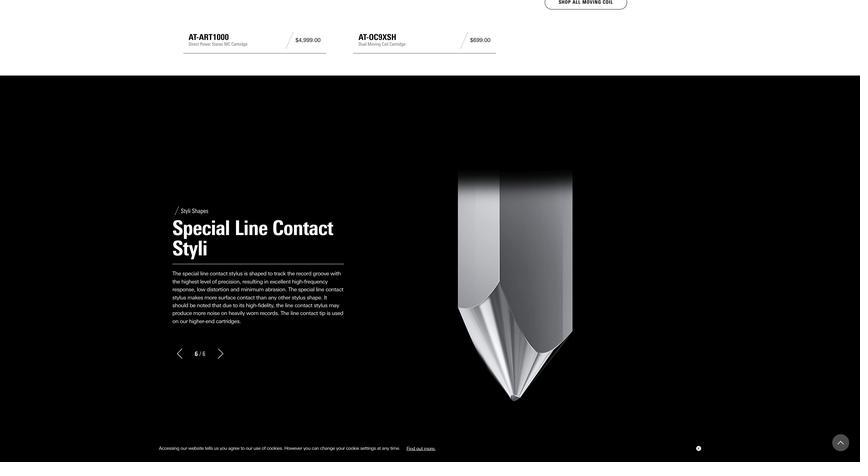 Task type: vqa. For each thing, say whether or not it's contained in the screenshot.
first the our from the right
no



Task type: describe. For each thing, give the bounding box(es) containing it.
0 vertical spatial high-
[[292, 279, 304, 285]]

0 vertical spatial the
[[172, 271, 181, 277]]

makes
[[187, 294, 203, 301]]

your
[[336, 446, 345, 451]]

groove
[[313, 271, 329, 277]]

accessing
[[159, 446, 179, 451]]

stereo
[[212, 42, 223, 47]]

find out more.
[[407, 446, 436, 451]]

at-art1000 direct power stereo mc cartridge
[[189, 32, 247, 47]]

highest
[[181, 279, 199, 285]]

1 vertical spatial the
[[288, 287, 297, 293]]

agree
[[228, 446, 239, 451]]

track
[[274, 271, 286, 277]]

at- for oc9xsh
[[359, 32, 369, 42]]

1 horizontal spatial is
[[327, 310, 330, 317]]

stylus up the precision,
[[229, 271, 243, 277]]

divider line image for at-art1000
[[284, 32, 296, 49]]

us
[[214, 446, 219, 451]]

that
[[212, 302, 221, 309]]

cartridges.
[[216, 318, 241, 325]]

find out more. link
[[401, 443, 441, 454]]

6 / 6
[[195, 351, 205, 358]]

0 vertical spatial is
[[244, 271, 248, 277]]

shaped
[[249, 271, 266, 277]]

special
[[172, 216, 230, 241]]

dual
[[359, 42, 367, 47]]

cookies.
[[267, 446, 283, 451]]

line down other
[[285, 302, 293, 309]]

surface
[[218, 294, 236, 301]]

fidelity,
[[258, 302, 275, 309]]

next slide image
[[216, 349, 226, 359]]

can
[[312, 446, 319, 451]]

mc
[[224, 42, 230, 47]]

coil
[[382, 42, 388, 47]]

records.
[[260, 310, 279, 317]]

stylus right other
[[292, 294, 305, 301]]

cookie
[[346, 446, 359, 451]]

line right records.
[[291, 310, 299, 317]]

moving
[[368, 42, 381, 47]]

to for shaped
[[268, 271, 273, 277]]

special line contact styli
[[172, 216, 333, 261]]

however
[[284, 446, 302, 451]]

resulting
[[242, 279, 263, 285]]

contact
[[272, 216, 333, 241]]

0 vertical spatial the
[[287, 271, 295, 277]]

the special line contact stylus is shaped to track the record groove with the highest level of precision, resulting in excellent high-frequency response, low distortion and minimum abrasion. the special line contact stylus makes more surface contact than any other stylus shape.  it should be noted that due to its high-fidelity, the line contact stylus may produce more noise on heavily worn records. the line contact tip is used on our higher-end cartridges.
[[172, 271, 343, 325]]

at-oc9xsh dual moving coil cartridge
[[359, 32, 406, 47]]

1 horizontal spatial the
[[276, 302, 284, 309]]

contact up its
[[237, 294, 255, 301]]

low
[[197, 287, 205, 293]]

and
[[230, 287, 239, 293]]

tells
[[205, 446, 213, 451]]

0 horizontal spatial to
[[233, 302, 238, 309]]

1 vertical spatial more
[[193, 310, 206, 317]]

contact down shape.
[[295, 302, 312, 309]]

minimum
[[241, 287, 264, 293]]

1 vertical spatial the
[[172, 279, 180, 285]]

0 vertical spatial more
[[204, 294, 217, 301]]

$4,999.00
[[296, 37, 321, 44]]

1 vertical spatial any
[[382, 446, 389, 451]]

/
[[199, 351, 201, 358]]

previous slide image
[[174, 349, 185, 359]]

shape.
[[307, 294, 323, 301]]

to for agree
[[241, 446, 245, 451]]

in
[[264, 279, 268, 285]]

our inside the special line contact stylus is shaped to track the record groove with the highest level of precision, resulting in excellent high-frequency response, low distortion and minimum abrasion. the special line contact stylus makes more surface contact than any other stylus shape.  it should be noted that due to its high-fidelity, the line contact stylus may produce more noise on heavily worn records. the line contact tip is used on our higher-end cartridges.
[[180, 318, 188, 325]]

1 horizontal spatial special
[[298, 287, 315, 293]]

shapes
[[192, 207, 208, 215]]

2 6 from the left
[[203, 351, 205, 358]]

contact left the tip
[[300, 310, 318, 317]]

out
[[416, 446, 423, 451]]

of inside the special line contact stylus is shaped to track the record groove with the highest level of precision, resulting in excellent high-frequency response, low distortion and minimum abrasion. the special line contact stylus makes more surface contact than any other stylus shape.  it should be noted that due to its high-fidelity, the line contact stylus may produce more noise on heavily worn records. the line contact tip is used on our higher-end cartridges.
[[212, 279, 217, 285]]

$699.00
[[470, 37, 491, 44]]

settings
[[360, 446, 376, 451]]

1 vertical spatial of
[[262, 446, 266, 451]]

due
[[223, 302, 232, 309]]

styli shapes
[[181, 207, 208, 215]]



Task type: locate. For each thing, give the bounding box(es) containing it.
0 vertical spatial of
[[212, 279, 217, 285]]

higher-
[[189, 318, 206, 325]]

2 vertical spatial the
[[281, 310, 289, 317]]

the up other
[[288, 287, 297, 293]]

0 horizontal spatial you
[[220, 446, 227, 451]]

with
[[330, 271, 341, 277]]

stylus
[[229, 271, 243, 277], [172, 294, 186, 301], [292, 294, 305, 301], [314, 302, 328, 309]]

more up the that
[[204, 294, 217, 301]]

oc9xsh
[[369, 32, 396, 42]]

should
[[172, 302, 188, 309]]

high- down record
[[292, 279, 304, 285]]

contact up it
[[326, 287, 343, 293]]

at- left coil
[[359, 32, 369, 42]]

our
[[180, 318, 188, 325], [180, 446, 187, 451], [246, 446, 252, 451]]

stylus up the tip
[[314, 302, 328, 309]]

0 horizontal spatial of
[[212, 279, 217, 285]]

2 vertical spatial the
[[276, 302, 284, 309]]

0 horizontal spatial any
[[268, 294, 277, 301]]

frequency
[[304, 279, 328, 285]]

0 horizontal spatial high-
[[246, 302, 258, 309]]

2 you from the left
[[303, 446, 311, 451]]

the down other
[[276, 302, 284, 309]]

special up shape.
[[298, 287, 315, 293]]

time.
[[390, 446, 400, 451]]

stylus up should
[[172, 294, 186, 301]]

to
[[268, 271, 273, 277], [233, 302, 238, 309], [241, 446, 245, 451]]

the right track at the bottom
[[287, 271, 295, 277]]

the
[[172, 271, 181, 277], [288, 287, 297, 293], [281, 310, 289, 317]]

2 vertical spatial to
[[241, 446, 245, 451]]

line
[[235, 216, 268, 241]]

styli up highest
[[172, 236, 207, 261]]

of
[[212, 279, 217, 285], [262, 446, 266, 451]]

1 you from the left
[[220, 446, 227, 451]]

be
[[190, 302, 196, 309]]

0 vertical spatial to
[[268, 271, 273, 277]]

styli inside special line contact styli
[[172, 236, 207, 261]]

any inside the special line contact stylus is shaped to track the record groove with the highest level of precision, resulting in excellent high-frequency response, low distortion and minimum abrasion. the special line contact stylus makes more surface contact than any other stylus shape.  it should be noted that due to its high-fidelity, the line contact stylus may produce more noise on heavily worn records. the line contact tip is used on our higher-end cartridges.
[[268, 294, 277, 301]]

0 horizontal spatial is
[[244, 271, 248, 277]]

1 6 from the left
[[195, 351, 198, 358]]

high- up worn
[[246, 302, 258, 309]]

line up level
[[200, 271, 208, 277]]

distortion
[[207, 287, 229, 293]]

contact
[[210, 271, 228, 277], [326, 287, 343, 293], [237, 294, 255, 301], [295, 302, 312, 309], [300, 310, 318, 317]]

you right us on the left bottom of page
[[220, 446, 227, 451]]

noted
[[197, 302, 211, 309]]

0 horizontal spatial the
[[172, 279, 180, 285]]

2 at- from the left
[[359, 32, 369, 42]]

2 divider line image from the left
[[458, 32, 470, 49]]

divider line image
[[284, 32, 296, 49], [458, 32, 470, 49]]

1 vertical spatial high-
[[246, 302, 258, 309]]

0 horizontal spatial cartridge
[[231, 42, 247, 47]]

2 horizontal spatial the
[[287, 271, 295, 277]]

the right records.
[[281, 310, 289, 317]]

other
[[278, 294, 290, 301]]

at
[[377, 446, 381, 451]]

record
[[296, 271, 311, 277]]

0 horizontal spatial special
[[182, 271, 199, 277]]

find
[[407, 446, 415, 451]]

direct
[[189, 42, 199, 47]]

cartridge right mc
[[231, 42, 247, 47]]

precision,
[[218, 279, 241, 285]]

more
[[204, 294, 217, 301], [193, 310, 206, 317]]

more up higher-
[[193, 310, 206, 317]]

is right the tip
[[327, 310, 330, 317]]

produce
[[172, 310, 192, 317]]

at- inside at-oc9xsh dual moving coil cartridge
[[359, 32, 369, 42]]

at- left power
[[189, 32, 199, 42]]

cross image
[[697, 448, 700, 450]]

of right the use
[[262, 446, 266, 451]]

you left can on the left bottom
[[303, 446, 311, 451]]

any down abrasion.
[[268, 294, 277, 301]]

tip
[[319, 310, 325, 317]]

0 horizontal spatial 6
[[195, 351, 198, 358]]

the up response,
[[172, 279, 180, 285]]

1 horizontal spatial any
[[382, 446, 389, 451]]

0 vertical spatial special
[[182, 271, 199, 277]]

6
[[195, 351, 198, 358], [203, 351, 205, 358]]

the
[[287, 271, 295, 277], [172, 279, 180, 285], [276, 302, 284, 309]]

you
[[220, 446, 227, 451], [303, 446, 311, 451]]

special up highest
[[182, 271, 199, 277]]

arrow up image
[[838, 440, 844, 446]]

is up resulting
[[244, 271, 248, 277]]

level
[[200, 279, 211, 285]]

more.
[[424, 446, 436, 451]]

cartridge inside at-oc9xsh dual moving coil cartridge
[[390, 42, 406, 47]]

line down the "frequency"
[[316, 287, 324, 293]]

our left the use
[[246, 446, 252, 451]]

1 cartridge from the left
[[231, 42, 247, 47]]

cartridge inside at-art1000 direct power stereo mc cartridge
[[231, 42, 247, 47]]

change
[[320, 446, 335, 451]]

of up distortion
[[212, 279, 217, 285]]

excellent
[[270, 279, 291, 285]]

accessing our website tells us you agree to our use of cookies. however you can change your cookie settings at any time.
[[159, 446, 401, 451]]

1 vertical spatial to
[[233, 302, 238, 309]]

1 vertical spatial on
[[172, 318, 178, 325]]

the up response,
[[172, 271, 181, 277]]

end
[[206, 318, 215, 325]]

1 divider line image from the left
[[284, 32, 296, 49]]

heavily
[[229, 310, 245, 317]]

special
[[182, 271, 199, 277], [298, 287, 315, 293]]

1 horizontal spatial at-
[[359, 32, 369, 42]]

cartridge
[[231, 42, 247, 47], [390, 42, 406, 47]]

than
[[256, 294, 267, 301]]

2 horizontal spatial to
[[268, 271, 273, 277]]

contact up the precision,
[[210, 271, 228, 277]]

is
[[244, 271, 248, 277], [327, 310, 330, 317]]

0 horizontal spatial on
[[172, 318, 178, 325]]

2 cartridge from the left
[[390, 42, 406, 47]]

0 horizontal spatial at-
[[189, 32, 199, 42]]

1 horizontal spatial to
[[241, 446, 245, 451]]

styli left shapes
[[181, 207, 191, 215]]

0 horizontal spatial divider line image
[[284, 32, 296, 49]]

any right at
[[382, 446, 389, 451]]

1 horizontal spatial high-
[[292, 279, 304, 285]]

power
[[200, 42, 211, 47]]

our down produce
[[180, 318, 188, 325]]

our left website
[[180, 446, 187, 451]]

cartridge right coil
[[390, 42, 406, 47]]

to up in
[[268, 271, 273, 277]]

1 at- from the left
[[189, 32, 199, 42]]

website
[[188, 446, 204, 451]]

art1000
[[199, 32, 229, 42]]

on down 'due'
[[221, 310, 227, 317]]

0 vertical spatial any
[[268, 294, 277, 301]]

line
[[200, 271, 208, 277], [316, 287, 324, 293], [285, 302, 293, 309], [291, 310, 299, 317]]

noise
[[207, 310, 220, 317]]

to left its
[[233, 302, 238, 309]]

1 horizontal spatial 6
[[203, 351, 205, 358]]

0 vertical spatial on
[[221, 310, 227, 317]]

6 left /
[[195, 351, 198, 358]]

it
[[324, 294, 327, 301]]

at- inside at-art1000 direct power stereo mc cartridge
[[189, 32, 199, 42]]

used
[[332, 310, 343, 317]]

1 vertical spatial styli
[[172, 236, 207, 261]]

1 horizontal spatial cartridge
[[390, 42, 406, 47]]

may
[[329, 302, 339, 309]]

on
[[221, 310, 227, 317], [172, 318, 178, 325]]

1 horizontal spatial of
[[262, 446, 266, 451]]

1 horizontal spatial divider line image
[[458, 32, 470, 49]]

to right agree at the left
[[241, 446, 245, 451]]

1 vertical spatial special
[[298, 287, 315, 293]]

any
[[268, 294, 277, 301], [382, 446, 389, 451]]

0 vertical spatial styli
[[181, 207, 191, 215]]

divider line image for at-oc9xsh
[[458, 32, 470, 49]]

abrasion.
[[265, 287, 287, 293]]

at-
[[189, 32, 199, 42], [359, 32, 369, 42]]

1 horizontal spatial you
[[303, 446, 311, 451]]

its
[[239, 302, 245, 309]]

at- for art1000
[[189, 32, 199, 42]]

6 right /
[[203, 351, 205, 358]]

response,
[[172, 287, 195, 293]]

worn
[[246, 310, 259, 317]]

on down produce
[[172, 318, 178, 325]]

use
[[254, 446, 261, 451]]

1 vertical spatial is
[[327, 310, 330, 317]]

styli
[[181, 207, 191, 215], [172, 236, 207, 261]]

1 horizontal spatial on
[[221, 310, 227, 317]]



